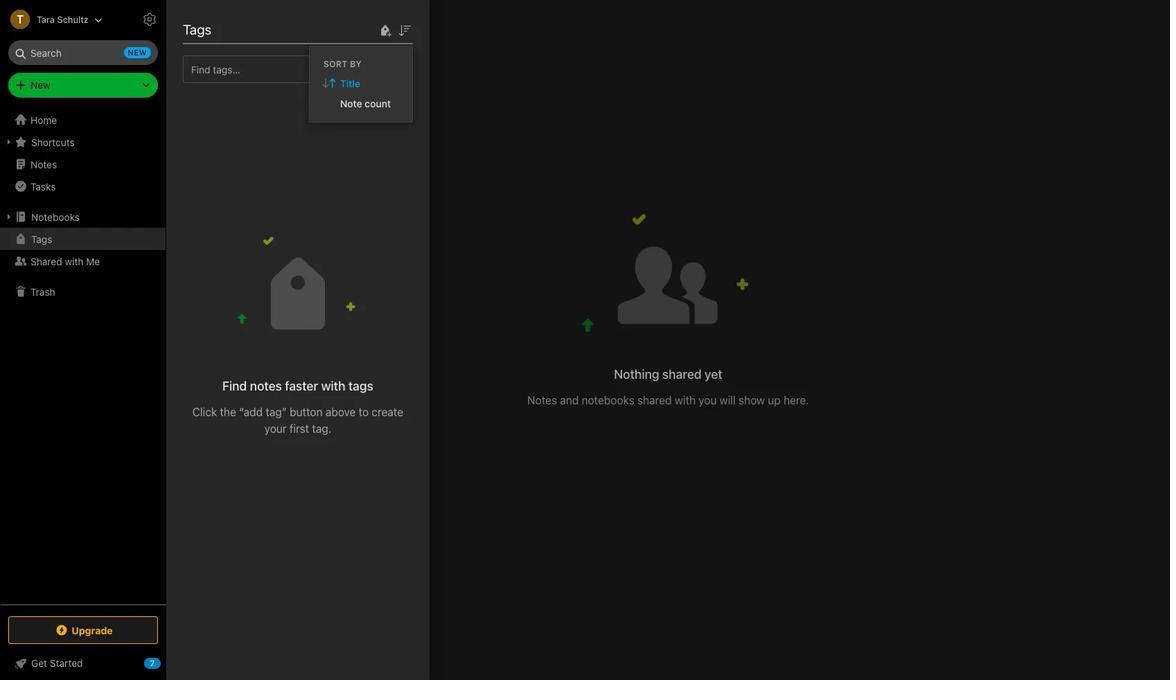Task type: vqa. For each thing, say whether or not it's contained in the screenshot.
the Add tag Field
no



Task type: locate. For each thing, give the bounding box(es) containing it.
0 vertical spatial shared with me
[[187, 19, 281, 35]]

shared down nothing shared yet
[[638, 394, 672, 407]]

0 horizontal spatial notes
[[30, 158, 57, 170]]

trash link
[[0, 281, 166, 303]]

tags button
[[0, 228, 166, 250]]

0 horizontal spatial me
[[86, 255, 100, 267]]

tara schultz
[[37, 14, 89, 25]]

tara
[[37, 14, 55, 25]]

1 vertical spatial notes
[[528, 394, 557, 407]]

me down the tags button
[[86, 255, 100, 267]]

notebooks
[[582, 394, 635, 407]]

get started
[[31, 658, 83, 670]]

the
[[220, 406, 236, 418]]

1 vertical spatial tags
[[31, 233, 52, 245]]

notebooks link
[[0, 206, 166, 228]]

tree
[[0, 109, 166, 604]]

up
[[768, 394, 781, 407]]

0 vertical spatial me
[[262, 19, 281, 35]]

new
[[128, 48, 147, 57]]

new
[[30, 79, 50, 91]]

tags
[[183, 21, 212, 37], [31, 233, 52, 245]]

create new tag image
[[377, 22, 394, 38]]

shared with me element
[[166, 0, 1171, 681]]

notes up tasks
[[30, 158, 57, 170]]

click to collapse image
[[161, 655, 172, 672]]

faster
[[285, 379, 318, 393]]

show
[[739, 394, 765, 407]]

shared right settings icon
[[187, 19, 230, 35]]

notes and notebooks shared with you will show up here.
[[528, 394, 809, 407]]

tags down notebooks
[[31, 233, 52, 245]]

1 vertical spatial me
[[86, 255, 100, 267]]

with up find tags… text field
[[234, 19, 259, 35]]

with left 'you'
[[675, 394, 696, 407]]

with up "above"
[[321, 379, 346, 393]]

1 horizontal spatial notes
[[528, 394, 557, 407]]

"add
[[239, 406, 263, 418]]

shared
[[187, 19, 230, 35], [30, 255, 62, 267]]

new search field
[[18, 40, 151, 65]]

notebooks
[[31, 211, 80, 223]]

with inside shared with me link
[[65, 255, 84, 267]]

shared with me inside tree
[[30, 255, 100, 267]]

notes
[[250, 379, 282, 393]]

tag"
[[266, 406, 287, 418]]

shortcuts
[[31, 136, 75, 148]]

shared with me link
[[0, 250, 166, 272]]

notes left and
[[528, 394, 557, 407]]

Find tags… text field
[[184, 60, 396, 79]]

shared up notes and notebooks shared with you will show up here.
[[663, 367, 702, 382]]

tags right settings icon
[[183, 21, 212, 37]]

note
[[340, 97, 362, 109]]

you
[[699, 394, 717, 407]]

Help and Learning task checklist field
[[0, 653, 166, 675]]

0 horizontal spatial shared with me
[[30, 255, 100, 267]]

nothing shared yet
[[614, 367, 723, 382]]

shortcuts button
[[0, 131, 166, 153]]

notes inside shared with me 'element'
[[528, 394, 557, 407]]

first
[[290, 423, 309, 435]]

create
[[372, 406, 404, 418]]

0 vertical spatial shared
[[187, 19, 230, 35]]

0 vertical spatial notes
[[30, 158, 57, 170]]

with
[[234, 19, 259, 35], [65, 255, 84, 267], [321, 379, 346, 393], [675, 394, 696, 407]]

will
[[720, 394, 736, 407]]

tree containing home
[[0, 109, 166, 604]]

Account field
[[0, 6, 102, 33]]

shared up trash
[[30, 255, 62, 267]]

me
[[262, 19, 281, 35], [86, 255, 100, 267]]

tasks
[[30, 181, 56, 192]]

me up find tags… text field
[[262, 19, 281, 35]]

0 vertical spatial tags
[[183, 21, 212, 37]]

1 horizontal spatial me
[[262, 19, 281, 35]]

expand notebooks image
[[3, 211, 15, 222]]

1 horizontal spatial shared
[[187, 19, 230, 35]]

0 horizontal spatial tags
[[31, 233, 52, 245]]

1 vertical spatial shared
[[30, 255, 62, 267]]

shared with me inside 'element'
[[187, 19, 281, 35]]

title link
[[310, 73, 412, 93]]

dropdown list menu
[[310, 73, 412, 113]]

shared
[[663, 367, 702, 382], [638, 394, 672, 407]]

with down the tags button
[[65, 255, 84, 267]]

shared with me
[[187, 19, 281, 35], [30, 255, 100, 267]]

1 vertical spatial shared with me
[[30, 255, 100, 267]]

notes
[[30, 158, 57, 170], [528, 394, 557, 407]]

1 horizontal spatial shared with me
[[187, 19, 281, 35]]



Task type: describe. For each thing, give the bounding box(es) containing it.
home link
[[0, 109, 166, 131]]

sort options image
[[396, 22, 413, 38]]

Search text field
[[18, 40, 148, 65]]

notes link
[[0, 153, 166, 175]]

notes for notes
[[30, 158, 57, 170]]

click the "add tag" button above to create your first tag.
[[193, 406, 404, 435]]

1 horizontal spatial tags
[[183, 21, 212, 37]]

tags inside button
[[31, 233, 52, 245]]

sort by
[[324, 59, 362, 69]]

nothing
[[614, 367, 660, 382]]

your
[[265, 423, 287, 435]]

0 vertical spatial shared
[[663, 367, 702, 382]]

me inside 'element'
[[262, 19, 281, 35]]

shared inside 'element'
[[187, 19, 230, 35]]

to
[[359, 406, 369, 418]]

button
[[290, 406, 323, 418]]

count
[[365, 97, 391, 109]]

settings image
[[141, 11, 158, 28]]

7
[[150, 659, 155, 668]]

find
[[222, 379, 247, 393]]

tags
[[349, 379, 374, 393]]

trash
[[30, 286, 55, 298]]

above
[[326, 406, 356, 418]]

0 horizontal spatial shared
[[30, 255, 62, 267]]

get
[[31, 658, 47, 670]]

home
[[30, 114, 57, 126]]

upgrade button
[[8, 617, 158, 645]]

Sort field
[[396, 21, 413, 38]]

here.
[[784, 394, 809, 407]]

and
[[560, 394, 579, 407]]

sort
[[324, 59, 348, 69]]

tasks button
[[0, 175, 166, 198]]

1 vertical spatial shared
[[638, 394, 672, 407]]

note count link
[[310, 93, 412, 113]]

notes for notes and notebooks shared with you will show up here.
[[528, 394, 557, 407]]

yet
[[705, 367, 723, 382]]

new button
[[8, 73, 158, 98]]

find notes faster with tags
[[222, 379, 374, 393]]

schultz
[[57, 14, 89, 25]]

click
[[193, 406, 217, 418]]

upgrade
[[72, 625, 113, 637]]

started
[[50, 658, 83, 670]]

note count
[[340, 97, 391, 109]]

title
[[340, 77, 360, 89]]

me inside tree
[[86, 255, 100, 267]]

tag.
[[312, 423, 331, 435]]

by
[[350, 59, 362, 69]]



